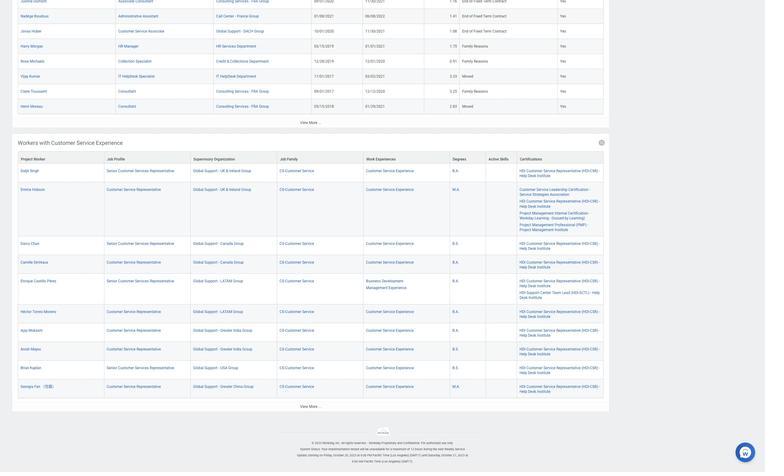 Task type: vqa. For each thing, say whether or not it's contained in the screenshot.
P-00281 Senior Customer Services Representative - Brian Kaplan to the top
no



Task type: locate. For each thing, give the bounding box(es) containing it.
certification up association
[[569, 188, 588, 192]]

end
[[462, 14, 468, 18], [462, 29, 468, 34]]

5 hdi customer service representative (hdi-csr) - help desk institute link from the top
[[520, 278, 600, 288]]

(gmt- down 12
[[410, 454, 418, 457]]

row containing héctor torres moreno
[[18, 304, 604, 323]]

(hdi- inside hdi support center team lead (hdi-sctl) - help desk institute
[[571, 291, 580, 295]]

2 fixed from the top
[[474, 29, 482, 34]]

4 customer service representative link from the top
[[107, 327, 161, 333]]

global support - uk & ireland group
[[193, 169, 251, 173], [193, 188, 251, 192]]

1 vertical spatial b.s.
[[453, 347, 459, 352]]

1 vertical spatial consulting
[[216, 104, 234, 109]]

global support - canada group link for customer service representative
[[193, 259, 244, 265]]

1 horizontal spatial center
[[541, 291, 551, 295]]

1 senior from the top
[[107, 169, 117, 173]]

management inside management experience link
[[366, 286, 388, 290]]

2 contract from the top
[[493, 29, 507, 34]]

0 vertical spatial family reasons
[[462, 44, 488, 49]]

1 vertical spatial global support - greater india group
[[193, 347, 252, 352]]

1 vertical spatial ireland
[[229, 188, 240, 192]]

(hdi- for héctor torres moreno
[[582, 310, 590, 314]]

3.33
[[450, 74, 457, 79]]

0 vertical spatial global support - greater india group link
[[193, 327, 252, 333]]

1 vertical spatial global support - uk & ireland group link
[[193, 186, 251, 192]]

it down the credit
[[216, 74, 219, 79]]

1 global support - canada group link from the top
[[193, 240, 244, 246]]

hdi support center team lead (hdi-sctl) - help desk institute
[[520, 291, 600, 300]]

2 b.a. from the top
[[453, 260, 459, 265]]

support inside global support - greater china group link
[[205, 385, 218, 389]]

more inside eligible for rehire element
[[309, 121, 318, 125]]

1 senior customer services representative from the top
[[107, 169, 174, 173]]

3 b.s. from the top
[[453, 366, 459, 370]]

global support - latam group for senior customer services representative
[[193, 279, 243, 283]]

reasons
[[474, 44, 488, 49], [474, 59, 488, 64], [474, 89, 488, 94]]

it for it helpdesk specialist
[[118, 74, 121, 79]]

1 vertical spatial global support - canada group link
[[193, 259, 244, 265]]

0 vertical spatial m.a. link
[[453, 186, 460, 192]]

center left the team
[[541, 291, 551, 295]]

huber
[[32, 29, 41, 34]]

1 vertical spatial family reasons
[[462, 59, 488, 64]]

cell
[[486, 164, 517, 182], [486, 182, 517, 236], [486, 236, 517, 255], [486, 255, 517, 274], [486, 274, 517, 304], [486, 304, 517, 323], [486, 323, 517, 342], [486, 361, 517, 380], [486, 380, 517, 398]]

6 cell from the top
[[486, 304, 517, 323]]

0 vertical spatial india
[[233, 328, 241, 333]]

term for 1.41
[[483, 14, 492, 18]]

service
[[135, 29, 147, 34], [77, 140, 95, 146], [302, 169, 314, 173], [383, 169, 395, 173], [544, 169, 556, 173], [124, 188, 136, 192], [302, 188, 314, 192], [383, 188, 395, 192], [537, 188, 549, 192], [520, 193, 532, 197], [544, 199, 556, 204], [302, 242, 314, 246], [383, 242, 395, 246], [544, 242, 556, 246], [124, 260, 136, 265], [302, 260, 314, 265], [383, 260, 395, 265], [544, 260, 556, 265], [302, 279, 314, 283], [544, 279, 556, 283], [124, 310, 136, 314], [302, 310, 314, 314], [383, 310, 395, 314], [544, 310, 556, 314], [124, 328, 136, 333], [302, 328, 314, 333], [383, 328, 395, 333], [544, 328, 556, 333], [124, 347, 136, 352], [302, 347, 314, 352], [383, 347, 395, 352], [544, 347, 556, 352], [302, 366, 314, 370], [383, 366, 395, 370], [544, 366, 556, 370], [124, 385, 136, 389], [302, 385, 314, 389], [383, 385, 395, 389], [544, 385, 556, 389], [455, 448, 465, 451]]

1 vertical spatial pacific
[[364, 460, 373, 463]]

end right 1.08
[[462, 29, 468, 34]]

family inside job family popup button
[[287, 157, 298, 162]]

pm
[[367, 454, 372, 457]]

fra for 03/15/2018
[[251, 104, 258, 109]]

0 horizontal spatial at
[[357, 454, 360, 457]]

1 horizontal spatial it
[[216, 74, 219, 79]]

items selected list for global support - uk & ireland group
[[520, 186, 601, 232]]

support inside global support - dach group link
[[228, 29, 241, 34]]

1 vertical spatial of
[[469, 29, 473, 34]]

5 cs-customer service from the top
[[280, 279, 314, 283]]

4 customer service experience link from the top
[[366, 259, 414, 265]]

2 horizontal spatial 2023
[[458, 454, 465, 457]]

2 global support - uk & ireland group link from the top
[[193, 186, 251, 192]]

global support - greater india group
[[193, 328, 252, 333], [193, 347, 252, 352]]

reasons for 3.25
[[474, 89, 488, 94]]

0 vertical spatial term
[[483, 14, 492, 18]]

active skills
[[489, 157, 509, 162]]

1 vertical spatial certification
[[568, 211, 588, 215]]

4 cell from the top
[[486, 255, 517, 274]]

1 vertical spatial global support - uk & ireland group
[[193, 188, 251, 192]]

0 vertical spatial b.s.
[[453, 242, 459, 246]]

proprietary
[[382, 442, 397, 445]]

angeles) down "a"
[[389, 460, 401, 463]]

9 cs-customer service from the top
[[280, 366, 314, 370]]

items selected list containing hdi customer service representative (hdi-csr) - help desk institute
[[520, 278, 601, 300]]

moved right 2.83
[[462, 104, 473, 109]]

customer service representative for anish majoo
[[107, 347, 161, 352]]

1 vertical spatial end
[[462, 29, 468, 34]]

pacific down pm
[[364, 460, 373, 463]]

18 row from the top
[[18, 361, 604, 380]]

(los down "a"
[[390, 454, 396, 457]]

specialist down collection specialist
[[139, 74, 155, 79]]

cell for darcy chan
[[486, 236, 517, 255]]

customer service experience for anish majoo
[[366, 347, 414, 352]]

0 vertical spatial latam
[[220, 279, 232, 283]]

view inside workers with customer service experience element
[[300, 405, 308, 409]]

weekly
[[445, 448, 454, 451]]

5 yes from the top
[[560, 74, 566, 79]]

©
[[312, 442, 314, 445]]

1 vertical spatial consulting services - fra group
[[216, 104, 269, 109]]

consultant link for claire toussaint
[[118, 88, 136, 94]]

collection
[[118, 59, 135, 64]]

family reasons right 1.75
[[462, 44, 488, 49]]

senior customer services representative for global support - canada group
[[107, 242, 174, 246]]

1 vertical spatial b.s. link
[[453, 346, 459, 352]]

1 vertical spatial department
[[249, 59, 269, 64]]

certification inside project management internal certification - workday learning - (issued by learning)
[[568, 211, 588, 215]]

pacific
[[373, 454, 382, 457], [364, 460, 373, 463]]

and
[[397, 442, 402, 445]]

(hdi- for daljit singh
[[582, 169, 590, 173]]

b.s. link for global support - usa group
[[453, 365, 459, 370]]

1 horizontal spatial workday
[[520, 216, 534, 220]]

global support - greater china group
[[193, 385, 254, 389]]

... for 2nd view more ... link from the bottom of the page
[[318, 121, 321, 125]]

0 vertical spatial greater
[[220, 328, 232, 333]]

specialist up it helpdesk specialist link in the top left of the page
[[136, 59, 151, 64]]

1 cs-customer service from the top
[[280, 169, 314, 173]]

fixed right 1.08
[[474, 29, 482, 34]]

1 vertical spatial reasons
[[474, 59, 488, 64]]

2 greater from the top
[[220, 347, 232, 352]]

customer service experience link
[[366, 168, 414, 173], [366, 186, 414, 192], [366, 240, 414, 246], [366, 259, 414, 265], [366, 308, 414, 314], [366, 327, 414, 333], [366, 346, 414, 352], [366, 365, 414, 370], [366, 384, 414, 389]]

customer service representative for camille deveaux
[[107, 260, 161, 265]]

1 hdi customer service representative (hdi-csr) - help desk institute from the top
[[520, 169, 600, 178]]

fra
[[251, 89, 258, 94], [251, 104, 258, 109]]

project management professional (pmp) - project management institute
[[520, 223, 589, 232]]

hr up the credit
[[216, 44, 221, 49]]

helpdesk down the credit
[[220, 74, 236, 79]]

customer service representative for georgia fan （范霞）
[[107, 385, 161, 389]]

row containing vijay kumar
[[18, 69, 604, 84]]

workday up unavailable
[[369, 442, 381, 445]]

center inside hdi support center team lead (hdi-sctl) - help desk institute
[[541, 291, 551, 295]]

job inside popup button
[[107, 157, 113, 162]]

1 hdi from the top
[[520, 169, 526, 173]]

0 vertical spatial fra
[[251, 89, 258, 94]]

configure workers with customer service experience image
[[598, 139, 605, 146]]

customer service experience link for emma hobson
[[366, 186, 414, 192]]

1 latam from the top
[[220, 279, 232, 283]]

job family
[[280, 157, 298, 162]]

support for jonas huber
[[228, 29, 241, 34]]

1 m.a. from the top
[[453, 188, 460, 192]]

0 vertical spatial global support - latam group link
[[193, 278, 243, 283]]

7 cs- from the top
[[280, 328, 285, 333]]

0 horizontal spatial workday
[[369, 442, 381, 445]]

0 vertical spatial time
[[383, 454, 390, 457]]

eligible for rehire element
[[12, 0, 609, 128]]

2 vertical spatial b.s.
[[453, 366, 459, 370]]

hdi customer service representative (hdi-csr) - help desk institute link for anish majoo
[[520, 346, 600, 356]]

workday left learning
[[520, 216, 534, 220]]

global support - latam group link for senior customer services representative
[[193, 278, 243, 283]]

8 customer service experience link from the top
[[366, 365, 414, 370]]

department up credit & collections department link
[[237, 44, 256, 49]]

it down the collection
[[118, 74, 121, 79]]

time down "for"
[[383, 454, 390, 457]]

0 vertical spatial view
[[300, 121, 308, 125]]

desk for anish majoo
[[528, 352, 536, 356]]

hdi customer service representative (hdi-csr) - help desk institute link
[[520, 168, 600, 178], [520, 198, 600, 209], [520, 240, 600, 251], [520, 259, 600, 270], [520, 278, 600, 288], [520, 308, 600, 319], [520, 327, 600, 338], [520, 346, 600, 356], [520, 365, 600, 375], [520, 384, 600, 394]]

2 global support - latam group from the top
[[193, 310, 243, 314]]

1 b.a. link from the top
[[453, 168, 459, 173]]

2 vertical spatial department
[[237, 74, 256, 79]]

strategies
[[533, 193, 549, 197]]

3 b.a. from the top
[[453, 279, 459, 283]]

1 vertical spatial global support - latam group link
[[193, 308, 243, 314]]

row containing claire toussaint
[[18, 84, 604, 99]]

department right collections
[[249, 59, 269, 64]]

3 customer service experience link from the top
[[366, 240, 414, 246]]

view inside eligible for rehire element
[[300, 121, 308, 125]]

moved right 3.33
[[462, 74, 473, 79]]

experience for ajay mokashi
[[396, 328, 414, 333]]

global support - latam group
[[193, 279, 243, 283], [193, 310, 243, 314]]

1 uk from the top
[[220, 169, 225, 173]]

0 vertical spatial consulting services - fra group
[[216, 89, 269, 94]]

institute inside project management professional (pmp) - project management institute
[[555, 228, 568, 232]]

fixed right 1.41
[[474, 14, 482, 18]]

1 consultant link from the top
[[118, 88, 136, 94]]

0 vertical spatial of
[[469, 14, 473, 18]]

1 vertical spatial &
[[226, 169, 228, 173]]

global inside global support - greater china group link
[[193, 385, 204, 389]]

9 hdi customer service representative (hdi-csr) - help desk institute from the top
[[520, 366, 600, 375]]

term for 1.08
[[483, 29, 492, 34]]

1 vertical spatial end of fixed term contract
[[462, 29, 507, 34]]

6:00 left am
[[352, 460, 358, 463]]

3 yes from the top
[[560, 44, 566, 49]]

2 consulting services - fra group from the top
[[216, 104, 269, 109]]

0 vertical spatial angeles)
[[397, 454, 409, 457]]

consulting for 09/01/2017
[[216, 89, 234, 94]]

global support - uk & ireland group for customer service representative
[[193, 188, 251, 192]]

2 reasons from the top
[[474, 59, 488, 64]]

14 row from the top
[[18, 274, 604, 304]]

0 vertical spatial global support - latam group
[[193, 279, 243, 283]]

0 vertical spatial global support - uk & ireland group link
[[193, 168, 251, 173]]

0 vertical spatial &
[[227, 59, 229, 64]]

reasons right the '3.25'
[[474, 89, 488, 94]]

(los down "for"
[[382, 460, 388, 463]]

reasons right 1.75
[[474, 44, 488, 49]]

experience for darcy chan
[[396, 242, 414, 246]]

7 csr) from the top
[[590, 328, 598, 333]]

9 customer service experience link from the top
[[366, 384, 414, 389]]

0 vertical spatial m.a.
[[453, 188, 460, 192]]

global inside global support - usa group link
[[193, 366, 204, 370]]

2 vertical spatial greater
[[220, 385, 232, 389]]

family reasons right 0.91
[[462, 59, 488, 64]]

2 vertical spatial of
[[407, 448, 410, 451]]

cs-customer service link for georgia fan （范霞）
[[280, 384, 314, 389]]

row containing camille deveaux
[[18, 255, 604, 274]]

8 cell from the top
[[486, 361, 517, 380]]

1 consulting services - fra group from the top
[[216, 89, 269, 94]]

0 vertical spatial consulting services - fra group link
[[216, 88, 269, 94]]

6 yes element from the top
[[560, 73, 566, 79]]

row
[[18, 0, 604, 9], [18, 9, 604, 24], [18, 24, 604, 39], [18, 39, 604, 54], [18, 54, 604, 69], [18, 69, 604, 84], [18, 84, 604, 99], [18, 99, 604, 114], [18, 151, 604, 164], [18, 164, 604, 182], [18, 182, 604, 236], [18, 236, 604, 255], [18, 255, 604, 274], [18, 274, 604, 304], [18, 304, 604, 323], [18, 323, 604, 342], [18, 342, 604, 361], [18, 361, 604, 380], [18, 380, 604, 398]]

hdi customer service representative (hdi-csr) - help desk institute for darcy chan
[[520, 242, 600, 251]]

with
[[39, 140, 50, 146]]

hdi customer service representative (hdi-csr) - help desk institute for ajay mokashi
[[520, 328, 600, 338]]

6 cs-customer service from the top
[[280, 310, 314, 314]]

reasons for 1.75
[[474, 44, 488, 49]]

end right 1.41
[[462, 14, 468, 18]]

1 horizontal spatial (gmt-
[[410, 454, 418, 457]]

... for second view more ... link from the top
[[318, 405, 321, 409]]

support
[[228, 29, 241, 34], [205, 169, 218, 173], [205, 188, 218, 192], [205, 242, 218, 246], [205, 260, 218, 265], [205, 279, 218, 283], [527, 291, 540, 295], [205, 310, 218, 314], [205, 328, 218, 333], [205, 347, 218, 352], [205, 366, 218, 370], [205, 385, 218, 389]]

certification up learning)
[[568, 211, 588, 215]]

collection specialist
[[118, 59, 151, 64]]

it helpdesk specialist
[[118, 74, 155, 79]]

administrative
[[118, 14, 142, 18]]

moreno
[[44, 310, 56, 314]]

center inside call center - france group link
[[223, 14, 234, 18]]

6:00 left pm
[[361, 454, 367, 457]]

pacific down unavailable
[[373, 454, 382, 457]]

row containing jonas huber
[[18, 24, 604, 39]]

customer service experience for camille deveaux
[[366, 260, 414, 265]]

3 b.a. link from the top
[[453, 278, 459, 283]]

2 it from the left
[[216, 74, 219, 79]]

2 senior customer services representative from the top
[[107, 242, 174, 246]]

customer service experience for daljit singh
[[366, 169, 414, 173]]

b.a. for cell related to héctor torres moreno
[[453, 310, 459, 314]]

castillo
[[34, 279, 46, 283]]

project inside popup button
[[21, 157, 33, 162]]

a
[[390, 448, 392, 451]]

for
[[386, 448, 390, 451]]

october down "implementation"
[[333, 454, 344, 457]]

greater for ajay mokashi
[[220, 328, 232, 333]]

hdi customer service representative (hdi-csr) - help desk institute link for daljit singh
[[520, 168, 600, 178]]

yes element
[[560, 0, 566, 3], [560, 13, 566, 18], [560, 28, 566, 34], [560, 43, 566, 49], [560, 58, 566, 64], [560, 73, 566, 79], [560, 88, 566, 94], [560, 103, 566, 109]]

organization
[[214, 157, 235, 162]]

more
[[309, 121, 318, 125], [309, 405, 318, 409]]

8 hdi customer service representative (hdi-csr) - help desk institute from the top
[[520, 347, 600, 356]]

of left 12
[[407, 448, 410, 451]]

8 hdi from the top
[[520, 328, 526, 333]]

credit
[[216, 59, 226, 64]]

kaplan
[[30, 366, 41, 370]]

1 horizontal spatial 2023
[[350, 454, 356, 457]]

0 vertical spatial end of fixed term contract
[[462, 14, 507, 18]]

more inside workers with customer service experience element
[[309, 405, 318, 409]]

moreau
[[30, 104, 43, 109]]

csr)
[[590, 169, 598, 173], [590, 199, 598, 204], [590, 242, 598, 246], [590, 260, 598, 265], [590, 279, 598, 283], [590, 310, 598, 314], [590, 328, 598, 333], [590, 347, 598, 352], [590, 366, 598, 370], [590, 385, 598, 389]]

4 senior from the top
[[107, 366, 117, 370]]

cs-customer service link for camille deveaux
[[280, 259, 314, 265]]

emma hobson link
[[21, 186, 45, 192]]

1 consulting from the top
[[216, 89, 234, 94]]

3 senior customer services representative link from the top
[[107, 278, 174, 283]]

3 csr) from the top
[[590, 242, 598, 246]]

0 vertical spatial moved
[[462, 74, 473, 79]]

1 vertical spatial latam
[[220, 310, 232, 314]]

0 horizontal spatial center
[[223, 14, 234, 18]]

items selected list containing customer service leadership certification - service strategies association
[[520, 186, 601, 232]]

darcy
[[21, 242, 30, 246]]

1 cell from the top
[[486, 164, 517, 182]]

1 vertical spatial fixed
[[474, 29, 482, 34]]

china
[[233, 385, 243, 389]]

2 job from the left
[[280, 157, 286, 162]]

global for georgia fan （范霞）
[[193, 385, 204, 389]]

global for daljit singh
[[193, 169, 204, 173]]

1 term from the top
[[483, 14, 492, 18]]

consultant link
[[118, 88, 136, 94], [118, 103, 136, 109]]

m.a. link for global support - greater china group
[[453, 384, 460, 389]]

senior
[[107, 169, 117, 173], [107, 242, 117, 246], [107, 279, 117, 283], [107, 366, 117, 370]]

help for anish majoo
[[520, 352, 527, 356]]

management inside project management internal certification - workday learning - (issued by learning)
[[532, 211, 554, 215]]

support for georgia fan （范霞）
[[205, 385, 218, 389]]

consultant
[[118, 89, 136, 94], [118, 104, 136, 109]]

friday,
[[324, 454, 332, 457]]

9 cs- from the top
[[280, 366, 285, 370]]

saturday,
[[428, 454, 441, 457]]

view more ... inside workers with customer service experience element
[[300, 405, 321, 409]]

3 b.s. link from the top
[[453, 365, 459, 370]]

hdi for ajay mokashi
[[520, 328, 526, 333]]

helpdesk down the collection
[[122, 74, 138, 79]]

family reasons right the '3.25'
[[462, 89, 488, 94]]

2 vertical spatial &
[[226, 188, 228, 192]]

0 horizontal spatial time
[[374, 460, 381, 463]]

1 hr from the left
[[118, 44, 123, 49]]

view more ... inside eligible for rehire element
[[300, 121, 321, 125]]

m.a. for global support - greater china group
[[453, 385, 460, 389]]

certifications button
[[517, 152, 603, 163]]

project inside project management internal certification - workday learning - (issued by learning)
[[520, 211, 531, 215]]

support for ajay mokashi
[[205, 328, 218, 333]]

6 customer service experience link from the top
[[366, 327, 414, 333]]

1 vertical spatial m.a.
[[453, 385, 460, 389]]

support inside global support - usa group link
[[205, 366, 218, 370]]

footer
[[0, 427, 765, 465]]

2 customer service experience link from the top
[[366, 186, 414, 192]]

at right 21,
[[466, 454, 468, 457]]

harry
[[21, 44, 29, 49]]

3 customer service representative from the top
[[107, 310, 161, 314]]

0 vertical spatial b.s. link
[[453, 240, 459, 246]]

jonas huber
[[21, 29, 41, 34]]

manager
[[124, 44, 139, 49]]

institute inside hdi support center team lead (hdi-sctl) - help desk institute
[[529, 296, 542, 300]]

1 vertical spatial view more ... link
[[12, 402, 609, 412]]

5 csr) from the top
[[590, 279, 598, 283]]

support for héctor torres moreno
[[205, 310, 218, 314]]

0 vertical spatial certification
[[569, 188, 588, 192]]

1 vertical spatial specialist
[[139, 74, 155, 79]]

administrative assistant link
[[118, 13, 158, 18]]

view for 2nd view more ... link from the bottom of the page
[[300, 121, 308, 125]]

(gmt- down maximum
[[401, 460, 410, 463]]

help for ajay mokashi
[[520, 333, 527, 338]]

09/01/2017
[[314, 89, 334, 94]]

0 horizontal spatial job
[[107, 157, 113, 162]]

row containing georgia fan （范霞）
[[18, 380, 604, 398]]

10 cs-customer service from the top
[[280, 385, 314, 389]]

moved for 3.33
[[462, 74, 473, 79]]

october down weekly
[[441, 454, 452, 457]]

row containing daljit singh
[[18, 164, 604, 182]]

0 vertical spatial 6:00
[[361, 454, 367, 457]]

12 row from the top
[[18, 236, 604, 255]]

harry morgan link
[[21, 43, 43, 49]]

of right 1.08
[[469, 29, 473, 34]]

cs-customer service
[[280, 169, 314, 173], [280, 188, 314, 192], [280, 242, 314, 246], [280, 260, 314, 265], [280, 279, 314, 283], [280, 310, 314, 314], [280, 328, 314, 333], [280, 347, 314, 352], [280, 366, 314, 370], [280, 385, 314, 389]]

4 hdi from the top
[[520, 260, 526, 265]]

global for jonas huber
[[216, 29, 227, 34]]

3.25
[[450, 89, 457, 94]]

global support - dach group
[[216, 29, 264, 34]]

cs- for darcy chan
[[280, 242, 285, 246]]

1 view more ... from the top
[[300, 121, 321, 125]]

end for 1.08
[[462, 29, 468, 34]]

0 horizontal spatial helpdesk
[[122, 74, 138, 79]]

1 vertical spatial m.a. link
[[453, 384, 460, 389]]

... inside eligible for rehire element
[[318, 121, 321, 125]]

row containing anish majoo
[[18, 342, 604, 361]]

6 hdi customer service representative (hdi-csr) - help desk institute link from the top
[[520, 308, 600, 319]]

experience for emma hobson
[[396, 188, 414, 192]]

certification inside customer service leadership certification - service strategies association
[[569, 188, 588, 192]]

7 cs-customer service link from the top
[[280, 327, 314, 333]]

help inside hdi support center team lead (hdi-sctl) - help desk institute
[[592, 291, 600, 295]]

family reasons for 1.75
[[462, 44, 488, 49]]

cs-customer service link for emma hobson
[[280, 186, 314, 192]]

job profile button
[[104, 152, 190, 163]]

project for project management professional (pmp) - project management institute
[[520, 223, 531, 227]]

1 vertical spatial 6:00
[[352, 460, 358, 463]]

workers with customer service experience
[[18, 140, 123, 146]]

0 horizontal spatial (gmt-
[[401, 460, 410, 463]]

6 customer service representative link from the top
[[107, 384, 161, 389]]

12
[[411, 448, 414, 451]]

2 ... from the top
[[318, 405, 321, 409]]

service inside © 2023 workday, inc. all rights reserved. - workday proprietary and confidential. for authorized use only. system status: your implementation tenant will be unavailable for a maximum of 12 hours during the next weekly service update; starting on friday, october 20, 2023 at 6:00 pm pacific time (los angeles) (gmt-7) until saturday, october 21, 2023 at 6:00 am pacific time (los angeles) (gmt-7).
[[455, 448, 465, 451]]

19 row from the top
[[18, 380, 604, 398]]

row containing project worker
[[18, 151, 604, 164]]

b.s. link
[[453, 240, 459, 246], [453, 346, 459, 352], [453, 365, 459, 370]]

row containing ajay mokashi
[[18, 323, 604, 342]]

end of fixed term contract for 1.08
[[462, 29, 507, 34]]

items selected list
[[520, 186, 601, 232], [366, 278, 416, 291], [520, 278, 601, 300]]

customer service experience link for daljit singh
[[366, 168, 414, 173]]

hdi customer service representative (hdi-csr) - help desk institute for anish majoo
[[520, 347, 600, 356]]

7 cell from the top
[[486, 323, 517, 342]]

1 vertical spatial global support - latam group
[[193, 310, 243, 314]]

angeles) down maximum
[[397, 454, 409, 457]]

4 customer service experience from the top
[[366, 260, 414, 265]]

0 vertical spatial global support - greater india group
[[193, 328, 252, 333]]

job inside popup button
[[280, 157, 286, 162]]

7 hdi from the top
[[520, 310, 526, 314]]

1 vertical spatial canada
[[220, 260, 233, 265]]

1 moved from the top
[[462, 74, 473, 79]]

1 vertical spatial consultant
[[118, 104, 136, 109]]

cs-customer service link for héctor torres moreno
[[280, 308, 314, 314]]

global support - greater india group link for mokashi
[[193, 327, 252, 333]]

1 vertical spatial workday
[[369, 442, 381, 445]]

... inside workers with customer service experience element
[[318, 405, 321, 409]]

(los
[[390, 454, 396, 457], [382, 460, 388, 463]]

6:00
[[361, 454, 367, 457], [352, 460, 358, 463]]

management experience
[[366, 286, 407, 290]]

1 consulting services - fra group link from the top
[[216, 88, 269, 94]]

1 vertical spatial global support - canada group
[[193, 260, 244, 265]]

help for darcy chan
[[520, 247, 527, 251]]

5 row from the top
[[18, 54, 604, 69]]

1 vertical spatial consulting services - fra group link
[[216, 103, 269, 109]]

0 vertical spatial consulting
[[216, 89, 234, 94]]

term
[[483, 14, 492, 18], [483, 29, 492, 34]]

hdi customer service representative (hdi-csr) - help desk institute link for darcy chan
[[520, 240, 600, 251]]

0 vertical spatial global support - uk & ireland group
[[193, 169, 251, 173]]

1 global support - greater india group from the top
[[193, 328, 252, 333]]

0 vertical spatial ireland
[[229, 169, 240, 173]]

1 horizontal spatial hr
[[216, 44, 221, 49]]

global support - usa group link
[[193, 365, 238, 370]]

16 row from the top
[[18, 323, 604, 342]]

b.a. link for cell for ajay mokashi
[[453, 327, 459, 333]]

leadership
[[549, 188, 568, 192]]

1 row from the top
[[18, 0, 604, 9]]

0 vertical spatial consultant
[[118, 89, 136, 94]]

1 horizontal spatial helpdesk
[[220, 74, 236, 79]]

1 horizontal spatial october
[[441, 454, 452, 457]]

customer service representative
[[107, 188, 161, 192], [107, 260, 161, 265], [107, 310, 161, 314], [107, 328, 161, 333], [107, 347, 161, 352], [107, 385, 161, 389]]

2023
[[315, 442, 322, 445], [350, 454, 356, 457], [458, 454, 465, 457]]

job profile
[[107, 157, 125, 162]]

csr) for darcy chan
[[590, 242, 598, 246]]

2023 right 21,
[[458, 454, 465, 457]]

0 vertical spatial workday
[[520, 216, 534, 220]]

2 global support - greater india group from the top
[[193, 347, 252, 352]]

1 vertical spatial fra
[[251, 104, 258, 109]]

daljit singh link
[[21, 168, 39, 173]]

5 hdi customer service representative (hdi-csr) - help desk institute from the top
[[520, 279, 600, 288]]

0 vertical spatial fixed
[[474, 14, 482, 18]]

assistant
[[143, 14, 158, 18]]

8 cs-customer service link from the top
[[280, 346, 314, 352]]

2 b.a. link from the top
[[453, 259, 459, 265]]

1 horizontal spatial at
[[466, 454, 468, 457]]

2 view from the top
[[300, 405, 308, 409]]

cs-customer service for camille deveaux
[[280, 260, 314, 265]]

2 vertical spatial family reasons
[[462, 89, 488, 94]]

csr) for ajay mokashi
[[590, 328, 598, 333]]

0 vertical spatial pacific
[[373, 454, 382, 457]]

&
[[227, 59, 229, 64], [226, 169, 228, 173], [226, 188, 228, 192]]

lead
[[562, 291, 570, 295]]

department for hr services department
[[237, 44, 256, 49]]

items selected list containing business development
[[366, 278, 416, 291]]

1 vertical spatial uk
[[220, 188, 225, 192]]

2 global support - latam group link from the top
[[193, 308, 243, 314]]

4 hdi customer service representative (hdi-csr) - help desk institute from the top
[[520, 260, 600, 270]]

cs-customer service for emma hobson
[[280, 188, 314, 192]]

10 cs- from the top
[[280, 385, 285, 389]]

of right 1.41
[[469, 14, 473, 18]]

latam
[[220, 279, 232, 283], [220, 310, 232, 314]]

experience for héctor torres moreno
[[396, 310, 414, 314]]

global for héctor torres moreno
[[193, 310, 204, 314]]

2 consultant from the top
[[118, 104, 136, 109]]

2023 right 20,
[[350, 454, 356, 457]]

1 family reasons from the top
[[462, 44, 488, 49]]

henri moreau link
[[21, 103, 43, 109]]

project worker button
[[18, 152, 104, 163]]

senior for brian kaplan
[[107, 366, 117, 370]]

2 m.a. from the top
[[453, 385, 460, 389]]

0 horizontal spatial october
[[333, 454, 344, 457]]

center right call
[[223, 14, 234, 18]]

global inside global support - dach group link
[[216, 29, 227, 34]]

claire toussaint link
[[21, 88, 47, 94]]

time down unavailable
[[374, 460, 381, 463]]

workday inside project management internal certification - workday learning - (issued by learning)
[[520, 216, 534, 220]]

0 vertical spatial reasons
[[474, 44, 488, 49]]

row containing henri moreau
[[18, 99, 604, 114]]

at up am
[[357, 454, 360, 457]]

13 row from the top
[[18, 255, 604, 274]]

0 vertical spatial contract
[[493, 14, 507, 18]]

- inside © 2023 workday, inc. all rights reserved. - workday proprietary and confidential. for authorized use only. system status: your implementation tenant will be unavailable for a maximum of 12 hours during the next weekly service update; starting on friday, october 20, 2023 at 6:00 pm pacific time (los angeles) (gmt-7) until saturday, october 21, 2023 at 6:00 am pacific time (los angeles) (gmt-7).
[[367, 442, 368, 445]]

department down credit & collections department
[[237, 74, 256, 79]]

2023 right ©
[[315, 442, 322, 445]]

hr left manager
[[118, 44, 123, 49]]

1 cs-customer service link from the top
[[280, 168, 314, 173]]

10/01/2020
[[314, 29, 334, 34]]

reasons right 0.91
[[474, 59, 488, 64]]

workers
[[18, 140, 38, 146]]

0 vertical spatial (gmt-
[[410, 454, 418, 457]]

7)
[[418, 454, 421, 457]]

2 cs-customer service link from the top
[[280, 186, 314, 192]]

customer service representative link for camille deveaux
[[107, 259, 161, 265]]

(gmt-
[[410, 454, 418, 457], [401, 460, 410, 463]]

consulting
[[216, 89, 234, 94], [216, 104, 234, 109]]

6 customer service experience from the top
[[366, 328, 414, 333]]

12/12/2020
[[365, 89, 385, 94]]

darcy chan link
[[21, 240, 39, 246]]

desk for brian kaplan
[[528, 371, 536, 375]]

2 consulting from the top
[[216, 104, 234, 109]]



Task type: describe. For each thing, give the bounding box(es) containing it.
1.41
[[450, 14, 457, 18]]

2.83
[[450, 104, 457, 109]]

1 yes from the top
[[560, 14, 566, 18]]

hdi customer service representative (hdi-csr) - help desk institute link for brian kaplan
[[520, 365, 600, 375]]

henri moreau
[[21, 104, 43, 109]]

hdi inside hdi support center team lead (hdi-sctl) - help desk institute
[[520, 291, 526, 295]]

fixed for 1.41
[[474, 14, 482, 18]]

customer service representative for ajay mokashi
[[107, 328, 161, 333]]

cs-customer service link for brian kaplan
[[280, 365, 314, 370]]

hours
[[415, 448, 423, 451]]

3 senior from the top
[[107, 279, 117, 283]]

csr) for georgia fan （范霞）
[[590, 385, 598, 389]]

1 horizontal spatial time
[[383, 454, 390, 457]]

michaels
[[30, 59, 45, 64]]

development
[[382, 279, 403, 283]]

anish majoo
[[21, 347, 41, 352]]

india for majoo
[[233, 347, 241, 352]]

03/15/2018
[[314, 104, 334, 109]]

- inside project management professional (pmp) - project management institute
[[588, 223, 589, 227]]

(pmp)
[[576, 223, 587, 227]]

2 hdi customer service representative (hdi-csr) - help desk institute from the top
[[520, 199, 600, 209]]

customer inside customer service leadership certification - service strategies association
[[520, 188, 536, 192]]

association
[[550, 193, 569, 197]]

credit & collections department
[[216, 59, 269, 64]]

morgan
[[30, 44, 43, 49]]

desk inside hdi support center team lead (hdi-sctl) - help desk institute
[[520, 296, 528, 300]]

helpdesk for department
[[220, 74, 236, 79]]

1.08
[[450, 29, 457, 34]]

contract for 1.41
[[493, 14, 507, 18]]

fan
[[34, 385, 40, 389]]

ajay mokashi
[[21, 328, 43, 333]]

vijay
[[21, 74, 28, 79]]

brian kaplan
[[21, 366, 41, 370]]

job family button
[[277, 152, 363, 163]]

project management internal certification - workday learning - (issued by learning)
[[520, 211, 590, 220]]

customer inside eligible for rehire element
[[118, 29, 134, 34]]

of inside © 2023 workday, inc. all rights reserved. - workday proprietary and confidential. for authorized use only. system status: your implementation tenant will be unavailable for a maximum of 12 hours during the next weekly service update; starting on friday, october 20, 2023 at 6:00 pm pacific time (los angeles) (gmt-7) until saturday, october 21, 2023 at 6:00 am pacific time (los angeles) (gmt-7).
[[407, 448, 410, 451]]

pérez
[[47, 279, 56, 283]]

customer service experience link for darcy chan
[[366, 240, 414, 246]]

global for emma hobson
[[193, 188, 204, 192]]

& inside credit & collections department link
[[227, 59, 229, 64]]

service inside customer service associate link
[[135, 29, 147, 34]]

csr) for daljit singh
[[590, 169, 598, 173]]

customer service leadership certification - service strategies association
[[520, 188, 590, 197]]

latam for customer service representative
[[220, 310, 232, 314]]

system
[[300, 448, 310, 451]]

- inside customer service leadership certification - service strategies association
[[589, 188, 590, 192]]

end for 1.41
[[462, 14, 468, 18]]

worker
[[34, 157, 45, 162]]

cs- for georgia fan （范霞）
[[280, 385, 285, 389]]

1 b.a. from the top
[[453, 169, 459, 173]]

row containing brian kaplan
[[18, 361, 604, 380]]

camille
[[21, 260, 33, 265]]

cell for georgia fan （范霞）
[[486, 380, 517, 398]]

4 yes element from the top
[[560, 43, 566, 49]]

b.s. for global support - greater india group
[[453, 347, 459, 352]]

use
[[442, 442, 446, 445]]

implementation
[[328, 448, 350, 451]]

brian kaplan link
[[21, 365, 41, 370]]

b.s. for global support - usa group
[[453, 366, 459, 370]]

nadège
[[21, 14, 33, 18]]

cs-customer service for héctor torres moreno
[[280, 310, 314, 314]]

workers with customer service experience element
[[12, 134, 609, 412]]

consulting for 03/15/2018
[[216, 104, 234, 109]]

1 october from the left
[[333, 454, 344, 457]]

hr manager link
[[118, 43, 139, 49]]

boudoux
[[34, 14, 49, 18]]

3 yes element from the top
[[560, 28, 566, 34]]

1 horizontal spatial 6:00
[[361, 454, 367, 457]]

hdi for georgia fan （范霞）
[[520, 385, 526, 389]]

senior customer services representative for global support - latam group
[[107, 279, 174, 283]]

latam for senior customer services representative
[[220, 279, 232, 283]]

(issued
[[552, 216, 564, 220]]

supervisory
[[193, 157, 213, 162]]

dach
[[243, 29, 253, 34]]

1 vertical spatial angeles)
[[389, 460, 401, 463]]

mokashi
[[28, 328, 43, 333]]

2 view more ... link from the top
[[12, 402, 609, 412]]

5 yes element from the top
[[560, 58, 566, 64]]

customer service representative for emma hobson
[[107, 188, 161, 192]]

0 vertical spatial (los
[[390, 454, 396, 457]]

01/08/2021
[[314, 14, 334, 18]]

11/01/2017
[[314, 74, 334, 79]]

customer service representative for héctor torres moreno
[[107, 310, 161, 314]]

row containing enrique castillo pérez
[[18, 274, 604, 304]]

ireland for senior customer services representative
[[229, 169, 240, 173]]

cs- for emma hobson
[[280, 188, 285, 192]]

b.s. link for global support - greater india group
[[453, 346, 459, 352]]

camille deveaux link
[[21, 259, 48, 265]]

consulting services - fra group link for 09/01/2017
[[216, 88, 269, 94]]

customer service experience link for camille deveaux
[[366, 259, 414, 265]]

nadège boudoux
[[21, 14, 49, 18]]

management experience link
[[366, 285, 407, 290]]

csr) for camille deveaux
[[590, 260, 598, 265]]

daljit singh
[[21, 169, 39, 173]]

customer service representative link for ajay mokashi
[[107, 327, 161, 333]]

row containing rose michaels
[[18, 54, 604, 69]]

row containing emma hobson
[[18, 182, 604, 236]]

majoo
[[31, 347, 41, 352]]

5 cs-customer service link from the top
[[280, 278, 314, 283]]

21,
[[453, 454, 457, 457]]

inc.
[[336, 442, 340, 445]]

senior for darcy chan
[[107, 242, 117, 246]]

1 view more ... link from the top
[[12, 118, 609, 128]]

2 hdi customer service representative (hdi-csr) - help desk institute link from the top
[[520, 198, 600, 209]]

help for brian kaplan
[[520, 371, 527, 375]]

0 horizontal spatial (los
[[382, 460, 388, 463]]

vijay kumar link
[[21, 73, 40, 79]]

rights
[[346, 442, 353, 445]]

global support - uk & ireland group for senior customer services representative
[[193, 169, 251, 173]]

business development
[[366, 279, 403, 283]]

anish majoo link
[[21, 346, 41, 352]]

- inside hdi support center team lead (hdi-sctl) - help desk institute
[[590, 291, 591, 295]]

row containing nadège boudoux
[[18, 9, 604, 24]]

1 yes element from the top
[[560, 0, 566, 3]]

5 cell from the top
[[486, 274, 517, 304]]

cs-customer service for ajay mokashi
[[280, 328, 314, 333]]

footer containing © 2023 workday, inc. all rights reserved. - workday proprietary and confidential. for authorized use only. system status: your implementation tenant will be unavailable for a maximum of 12 hours during the next weekly service update; starting on friday, october 20, 2023 at 6:00 pm pacific time (los angeles) (gmt-7) until saturday, october 21, 2023 at 6:00 am pacific time (los angeles) (gmt-7).
[[0, 427, 765, 465]]

senior for daljit singh
[[107, 169, 117, 173]]

customer service experience for ajay mokashi
[[366, 328, 414, 333]]

hr for hr manager
[[118, 44, 123, 49]]

support for darcy chan
[[205, 242, 218, 246]]

hdi for daljit singh
[[520, 169, 526, 173]]

desk for darcy chan
[[528, 247, 536, 251]]

03/02/2021
[[365, 74, 385, 79]]

greater for anish majoo
[[220, 347, 232, 352]]

view more ... for 2nd view more ... link from the bottom of the page
[[300, 121, 321, 125]]

7 yes element from the top
[[560, 88, 566, 94]]

hobson
[[32, 188, 45, 192]]

support inside hdi support center team lead (hdi-sctl) - help desk institute
[[527, 291, 540, 295]]

family reasons for 0.91
[[462, 59, 488, 64]]

row containing harry morgan
[[18, 39, 604, 54]]

2 october from the left
[[441, 454, 452, 457]]

7 yes from the top
[[560, 104, 566, 109]]

brian
[[21, 366, 29, 370]]

global support - canada group for senior customer services representative
[[193, 242, 244, 246]]

global for camille deveaux
[[193, 260, 204, 265]]

0 horizontal spatial 2023
[[315, 442, 322, 445]]

row containing darcy chan
[[18, 236, 604, 255]]

until
[[422, 454, 427, 457]]

(hdi- for ajay mokashi
[[582, 328, 590, 333]]

uk for senior customer services representative
[[220, 169, 225, 173]]

12/28/2019
[[314, 59, 334, 64]]

cs- for ajay mokashi
[[280, 328, 285, 333]]

desk for georgia fan （范霞）
[[528, 390, 536, 394]]

cell for ajay mokashi
[[486, 323, 517, 342]]

am
[[359, 460, 363, 463]]

consultant for henri moreau
[[118, 104, 136, 109]]

customer service associate link
[[118, 28, 164, 34]]

only.
[[447, 442, 454, 445]]

1 at from the left
[[357, 454, 360, 457]]

hdi for anish majoo
[[520, 347, 526, 352]]

active skills button
[[486, 152, 517, 163]]

5 cs- from the top
[[280, 279, 285, 283]]

by
[[565, 216, 569, 220]]

customer service representative link for emma hobson
[[107, 186, 161, 192]]

rose michaels link
[[21, 58, 45, 64]]

vijay kumar
[[21, 74, 40, 79]]

global for ajay mokashi
[[193, 328, 204, 333]]

enrique castillo pérez
[[21, 279, 56, 283]]

06/08/2022
[[365, 14, 385, 18]]

fixed for 1.08
[[474, 29, 482, 34]]

fra for 09/01/2017
[[251, 89, 258, 94]]

(hdi- for georgia fan （范霞）
[[582, 385, 590, 389]]

emma hobson
[[21, 188, 45, 192]]

jonas huber link
[[21, 28, 41, 34]]

tenant
[[351, 448, 359, 451]]

global support - usa group
[[193, 366, 238, 370]]

4 yes from the top
[[560, 59, 566, 64]]

global support - greater china group link
[[193, 384, 254, 389]]

hdi customer service representative (hdi-csr) - help desk institute for héctor torres moreno
[[520, 310, 600, 319]]

2 yes from the top
[[560, 29, 566, 34]]

0 vertical spatial specialist
[[136, 59, 151, 64]]

starting
[[308, 454, 319, 457]]

2 hdi from the top
[[520, 199, 526, 204]]

more for second view more ... link from the top
[[309, 405, 318, 409]]

2 csr) from the top
[[590, 199, 598, 204]]

consulting services - fra group link for 03/15/2018
[[216, 103, 269, 109]]

1 vertical spatial (gmt-
[[401, 460, 410, 463]]

work
[[366, 157, 375, 162]]

cs-customer service for brian kaplan
[[280, 366, 314, 370]]

project for project worker
[[21, 157, 33, 162]]

desk for daljit singh
[[528, 174, 536, 178]]

will
[[360, 448, 365, 451]]

internal
[[555, 211, 567, 215]]

camille deveaux
[[21, 260, 48, 265]]

csr) for anish majoo
[[590, 347, 598, 352]]

cs-customer service for darcy chan
[[280, 242, 314, 246]]

reserved.
[[354, 442, 367, 445]]

it helpdesk specialist link
[[118, 73, 155, 79]]

experience for daljit singh
[[396, 169, 414, 173]]

items selected list for global support - latam group
[[520, 278, 601, 300]]

status:
[[311, 448, 321, 451]]

hdi customer service representative (hdi-csr) - help desk institute for brian kaplan
[[520, 366, 600, 375]]

0 horizontal spatial 6:00
[[352, 460, 358, 463]]

cs-customer service for daljit singh
[[280, 169, 314, 173]]

20,
[[345, 454, 349, 457]]

global support - uk & ireland group link for senior customer services representative
[[193, 168, 251, 173]]

deveaux
[[34, 260, 48, 265]]

project management professional (pmp) - project management institute link
[[520, 222, 589, 232]]

6 yes from the top
[[560, 89, 566, 94]]

5 hdi from the top
[[520, 279, 526, 283]]

experience inside items selected list
[[389, 286, 407, 290]]

call
[[216, 14, 222, 18]]

desk for ajay mokashi
[[528, 333, 536, 338]]

experience for anish majoo
[[396, 347, 414, 352]]

enrique
[[21, 279, 33, 283]]

hr manager
[[118, 44, 139, 49]]

global support - greater india group for anish majoo
[[193, 347, 252, 352]]

project for project management internal certification - workday learning - (issued by learning)
[[520, 211, 531, 215]]

of for 1.08
[[469, 29, 473, 34]]

global for anish majoo
[[193, 347, 204, 352]]

global support - latam group link for customer service representative
[[193, 308, 243, 314]]

the
[[433, 448, 437, 451]]

ajay
[[21, 328, 28, 333]]

customer service experience link for brian kaplan
[[366, 365, 414, 370]]

2 yes element from the top
[[560, 13, 566, 18]]

georgia fan （范霞） link
[[21, 384, 56, 389]]

global support - dach group link
[[216, 28, 264, 34]]

2 at from the left
[[466, 454, 468, 457]]

workday inside © 2023 workday, inc. all rights reserved. - workday proprietary and confidential. for authorized use only. system status: your implementation tenant will be unavailable for a maximum of 12 hours during the next weekly service update; starting on friday, october 20, 2023 at 6:00 pm pacific time (los angeles) (gmt-7) until saturday, october 21, 2023 at 6:00 am pacific time (los angeles) (gmt-7).
[[369, 442, 381, 445]]

degrees button
[[450, 152, 486, 163]]

8 yes element from the top
[[560, 103, 566, 109]]

customer service experience for georgia fan （范霞）
[[366, 385, 414, 389]]

global support - greater india group link for majoo
[[193, 346, 252, 352]]



